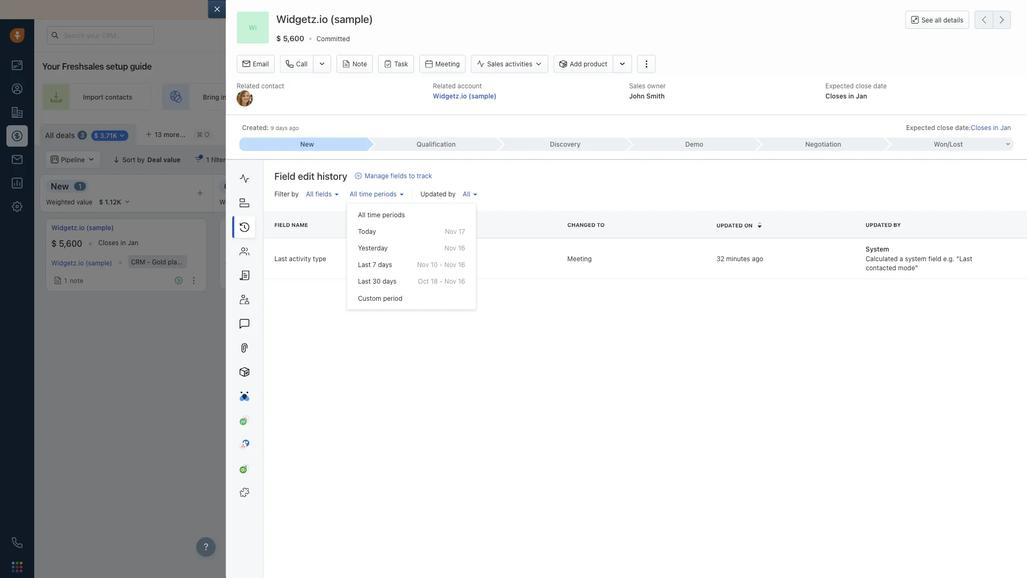 Task type: vqa. For each thing, say whether or not it's contained in the screenshot.
ALL VIEWS button
no



Task type: locate. For each thing, give the bounding box(es) containing it.
2 crm from the left
[[805, 258, 819, 265]]

1 related from the left
[[237, 82, 260, 89]]

sales owner john smith
[[630, 82, 666, 99]]

sales up john
[[630, 82, 646, 89]]

e.g.
[[943, 255, 955, 262]]

note for $ 3,200
[[747, 277, 761, 284]]

deals up won
[[930, 129, 946, 136]]

0 horizontal spatial sales
[[487, 60, 504, 68]]

ago up the new link
[[289, 125, 299, 131]]

0 horizontal spatial qualification
[[224, 181, 275, 191]]

filter
[[274, 190, 290, 198]]

fields for manage
[[390, 172, 407, 180]]

$ for acme inc (sample)
[[225, 239, 231, 249]]

nov
[[445, 228, 457, 235], [293, 239, 305, 246], [445, 244, 457, 252], [417, 261, 429, 268], [445, 261, 457, 268], [445, 278, 457, 285]]

2 16 from the top
[[458, 261, 465, 268]]

1 vertical spatial inc
[[244, 258, 253, 265]]

call button
[[280, 55, 313, 73]]

widgetz.io
[[276, 13, 328, 25], [433, 92, 467, 99], [51, 224, 85, 231], [51, 259, 84, 267]]

all time periods down manage
[[350, 190, 397, 198]]

0 horizontal spatial jan
[[128, 239, 138, 246]]

1 inside button
[[206, 156, 209, 163]]

0 vertical spatial new
[[300, 140, 314, 148]]

2 techcave (sample) link from the top
[[729, 259, 786, 267]]

2 crm - gold plan monthly (sample) from the left
[[805, 258, 909, 265]]

16 down the nov 10 - nov 16
[[458, 278, 465, 285]]

won
[[934, 140, 948, 148]]

phone image
[[12, 537, 22, 548]]

leads down related contact
[[254, 93, 271, 101]]

import up quotas and forecasting
[[907, 129, 928, 136]]

0 horizontal spatial import
[[83, 93, 103, 101]]

0 vertical spatial qualification
[[417, 140, 456, 148]]

ago
[[289, 125, 299, 131], [752, 255, 763, 262]]

1 vertical spatial techcave (sample)
[[729, 259, 786, 267]]

in inside bring in website leads link
[[221, 93, 227, 101]]

16 down nov 16
[[458, 261, 465, 268]]

plan
[[168, 258, 181, 265], [842, 258, 854, 265]]

0 vertical spatial ago
[[289, 125, 299, 131]]

acme inc (sample) link down 100
[[225, 258, 282, 265]]

1 horizontal spatial deals
[[930, 129, 946, 136]]

last down closes in nov
[[274, 255, 287, 262]]

container_wx8msf4aqz5i3rn1 image up "last
[[955, 231, 962, 238]]

ago inside created: 9 days ago
[[289, 125, 299, 131]]

0 vertical spatial 7
[[805, 239, 809, 246]]

in inside 'expected close date closes in jan'
[[849, 92, 855, 99]]

to right changed
[[597, 222, 605, 228]]

widgetz.io (sample) link down closes in jan
[[51, 259, 112, 267]]

1 horizontal spatial 1 note
[[238, 275, 257, 282]]

1 field from the top
[[274, 170, 295, 182]]

in
[[849, 92, 855, 99], [221, 93, 227, 101], [994, 124, 999, 131], [121, 239, 126, 246], [286, 239, 291, 246], [798, 239, 803, 246]]

email image
[[922, 31, 929, 40]]

fields right manage
[[390, 172, 407, 180]]

all down the new link
[[276, 156, 284, 163]]

improve
[[330, 5, 358, 14]]

new down all deals link
[[51, 181, 69, 191]]

qualification down applied
[[224, 181, 275, 191]]

0 horizontal spatial by
[[291, 190, 299, 198]]

$
[[276, 34, 281, 43], [51, 239, 57, 249], [225, 239, 231, 249], [729, 239, 734, 249]]

fields inside all fields "link"
[[315, 190, 332, 198]]

1 horizontal spatial gold
[[826, 258, 840, 265]]

$ 5,600 left closes in jan
[[51, 239, 82, 249]]

last for last 7 days
[[358, 261, 371, 268]]

32 minutes ago
[[717, 255, 763, 262]]

closes inside 'expected close date closes in jan'
[[826, 92, 847, 99]]

1 crm - gold plan monthly (sample) from the left
[[131, 258, 235, 265]]

0 vertical spatial techcave (sample) link
[[729, 223, 787, 232]]

updated left on
[[717, 222, 743, 228]]

Search field
[[970, 150, 1023, 169]]

task button
[[378, 55, 414, 73]]

owners
[[301, 156, 323, 163]]

widgetz.io (sample) link down account
[[433, 92, 497, 99]]

time up today
[[368, 211, 381, 218]]

your left team
[[519, 93, 533, 101]]

all down field edit history
[[306, 190, 313, 198]]

1 for $ 3,200
[[742, 277, 745, 284]]

import for import contacts
[[83, 93, 103, 101]]

expected up pipeline
[[826, 82, 854, 89]]

0 horizontal spatial ago
[[289, 125, 299, 131]]

sales activities
[[487, 60, 533, 68]]

1 horizontal spatial import
[[907, 129, 928, 136]]

settings
[[856, 129, 882, 136]]

new up the owners
[[300, 140, 314, 148]]

0 vertical spatial $ 5,600
[[276, 34, 304, 43]]

$ 3,200
[[729, 239, 760, 249]]

1 vertical spatial close
[[937, 124, 954, 131]]

periods down all time periods dropdown button
[[382, 211, 405, 218]]

owner
[[648, 82, 666, 89]]

new inside widgetz.io (sample) dialog
[[300, 140, 314, 148]]

sales left activities
[[487, 60, 504, 68]]

by right filter
[[291, 190, 299, 198]]

sales
[[487, 60, 504, 68], [630, 82, 646, 89]]

techcave (sample) link up 3,200
[[729, 223, 787, 232]]

related inside related account widgetz.io (sample)
[[433, 82, 456, 89]]

1 acme inc (sample) from the top
[[225, 224, 283, 231]]

1 vertical spatial ago
[[752, 255, 763, 262]]

all time periods down all time periods dropdown button
[[358, 211, 405, 218]]

1 horizontal spatial jan
[[856, 92, 868, 99]]

2 horizontal spatial your
[[784, 93, 797, 101]]

time down manage
[[359, 190, 372, 198]]

related for related account widgetz.io (sample)
[[433, 82, 456, 89]]

inc down 100
[[244, 258, 253, 265]]

$ for widgetz.io (sample)
[[51, 239, 57, 249]]

expected close date closes in jan
[[826, 82, 887, 99]]

related account widgetz.io (sample)
[[433, 82, 497, 99]]

all time periods button
[[347, 187, 406, 200]]

meeting up account
[[436, 60, 460, 68]]

1 vertical spatial 16
[[458, 261, 465, 268]]

1 vertical spatial fields
[[315, 190, 332, 198]]

acme up $ 100
[[225, 224, 243, 231]]

jan for expected close date: closes in jan
[[1001, 124, 1012, 131]]

expected for expected close date:
[[907, 124, 936, 131]]

0 vertical spatial 16
[[458, 244, 465, 252]]

updated by
[[420, 190, 456, 197], [866, 222, 901, 228]]

guide
[[130, 61, 152, 71]]

2 horizontal spatial jan
[[1001, 124, 1012, 131]]

in for closes in jan
[[121, 239, 126, 246]]

discovery inside widgetz.io (sample) dialog
[[550, 140, 581, 148]]

2 horizontal spatial 1 note
[[742, 277, 761, 284]]

all inside dropdown button
[[350, 190, 357, 198]]

by left all link in the top of the page
[[448, 190, 456, 197]]

2 inc from the top
[[244, 258, 253, 265]]

1 techcave (sample) from the top
[[729, 224, 787, 231]]

0 vertical spatial sales
[[487, 60, 504, 68]]

close up 'won / lost'
[[937, 124, 954, 131]]

1 horizontal spatial note
[[244, 275, 257, 282]]

---
[[418, 255, 427, 262]]

widgetz.io (sample) up committed in the left top of the page
[[276, 13, 373, 25]]

sales left pipeline
[[799, 93, 815, 101]]

website
[[228, 93, 252, 101]]

field
[[274, 170, 295, 182], [274, 222, 290, 228]]

fields inside manage fields to track link
[[390, 172, 407, 180]]

0 horizontal spatial gold
[[152, 258, 166, 265]]

16 down 17
[[458, 244, 465, 252]]

connect your mailbox to improve deliverability and enable 2-way sync of email conversations.
[[242, 5, 572, 14]]

⌘
[[197, 131, 203, 138]]

0 vertical spatial and
[[407, 5, 420, 14]]

discovery down track
[[397, 181, 437, 191]]

widgetz.io (sample) link up closes in jan
[[51, 223, 114, 232]]

last down yesterday
[[358, 261, 371, 268]]

container_wx8msf4aqz5i3rn1 image
[[846, 129, 854, 136], [195, 156, 202, 163], [264, 156, 272, 163], [450, 231, 458, 238], [616, 231, 623, 238], [54, 277, 62, 284]]

your
[[273, 5, 289, 14], [519, 93, 533, 101], [784, 93, 797, 101]]

related up website
[[237, 82, 260, 89]]

today
[[358, 228, 376, 235]]

1 horizontal spatial leads
[[493, 93, 509, 101]]

crm down closes in 7 days
[[805, 258, 819, 265]]

add deal inside button
[[990, 129, 1017, 136]]

time inside dropdown button
[[359, 190, 372, 198]]

1 horizontal spatial discovery
[[550, 140, 581, 148]]

1 horizontal spatial updated by
[[866, 222, 901, 228]]

crm down closes in jan
[[131, 258, 145, 265]]

32
[[717, 255, 725, 262]]

1
[[206, 156, 209, 163], [78, 182, 82, 190], [238, 275, 241, 282], [64, 277, 67, 284], [742, 277, 745, 284]]

all up 17
[[463, 190, 470, 197]]

ago down 3,200
[[752, 255, 763, 262]]

sales down owner
[[643, 93, 659, 101]]

30
[[373, 278, 381, 285]]

import left contacts
[[83, 93, 103, 101]]

acme inc (sample) link
[[225, 223, 283, 232], [225, 258, 282, 265]]

all link
[[460, 187, 480, 200]]

days for last 7 days
[[378, 261, 392, 268]]

0 vertical spatial discovery
[[550, 140, 581, 148]]

7
[[805, 239, 809, 246], [373, 261, 376, 268]]

1 horizontal spatial by
[[448, 190, 456, 197]]

in for closes in nov
[[286, 239, 291, 246]]

note
[[244, 275, 257, 282], [70, 277, 83, 284], [747, 277, 761, 284]]

and left 'enable'
[[407, 5, 420, 14]]

1 horizontal spatial close
[[937, 124, 954, 131]]

add inside widgetz.io (sample) dialog
[[570, 60, 582, 68]]

acme down $ 100
[[225, 258, 242, 265]]

deals for import
[[930, 129, 946, 136]]

field up filter by
[[274, 170, 295, 182]]

close inside 'expected close date closes in jan'
[[856, 82, 872, 89]]

1 vertical spatial field
[[274, 222, 290, 228]]

edit
[[298, 170, 314, 182]]

days for created: 9 days ago
[[276, 125, 288, 131]]

techcave up $ 3,200
[[729, 224, 758, 231]]

all fields link
[[303, 187, 342, 200]]

1 horizontal spatial sales
[[799, 93, 815, 101]]

techcave (sample) up 3,200
[[729, 224, 787, 231]]

account
[[458, 82, 482, 89]]

to
[[321, 5, 328, 14], [511, 93, 518, 101], [409, 172, 415, 180], [597, 222, 605, 228]]

0 vertical spatial time
[[359, 190, 372, 198]]

1 note for 5,600
[[64, 277, 83, 284]]

last inside widgetz.io (sample) dialog
[[274, 255, 287, 262]]

date
[[874, 82, 887, 89]]

0 horizontal spatial close
[[856, 82, 872, 89]]

updated by down track
[[420, 190, 456, 197]]

0 vertical spatial acme
[[225, 224, 243, 231]]

1 for $ 5,600
[[64, 277, 67, 284]]

all inside "button"
[[276, 156, 284, 163]]

1 gold from the left
[[152, 258, 166, 265]]

deals inside "button"
[[930, 129, 946, 136]]

crm - gold plan monthly (sample)
[[131, 258, 235, 265], [805, 258, 909, 265]]

by up a
[[894, 222, 901, 228]]

2 vertical spatial 16
[[458, 278, 465, 285]]

meeting down changed
[[567, 255, 592, 262]]

email
[[500, 5, 518, 14]]

1 horizontal spatial 7
[[805, 239, 809, 246]]

and right quotas
[[908, 156, 920, 163]]

container_wx8msf4aqz5i3rn1 image
[[874, 156, 882, 163], [955, 231, 962, 238], [228, 275, 235, 282], [732, 277, 739, 284]]

close left date on the top of page
[[856, 82, 872, 89]]

demo
[[686, 140, 704, 148]]

by
[[448, 190, 456, 197], [291, 190, 299, 198], [894, 222, 901, 228]]

expected up won
[[907, 124, 936, 131]]

16
[[458, 244, 465, 252], [458, 261, 465, 268], [458, 278, 465, 285]]

0 horizontal spatial related
[[237, 82, 260, 89]]

0 horizontal spatial discovery
[[397, 181, 437, 191]]

all up today
[[358, 211, 366, 218]]

techcave (sample) link
[[729, 223, 787, 232], [729, 259, 786, 267]]

techcave (sample)
[[729, 224, 787, 231], [729, 259, 786, 267]]

0 horizontal spatial leads
[[254, 93, 271, 101]]

discovery down team
[[550, 140, 581, 148]]

see
[[922, 16, 933, 24]]

1 vertical spatial qualification
[[224, 181, 275, 191]]

closes for $ 5,600
[[98, 239, 119, 246]]

all
[[935, 16, 942, 24]]

acme inc (sample) up 100
[[225, 224, 283, 231]]

/
[[948, 140, 950, 148]]

days inside created: 9 days ago
[[276, 125, 288, 131]]

13 more... button
[[140, 127, 191, 142]]

18
[[431, 278, 438, 285]]

0 vertical spatial expected
[[826, 82, 854, 89]]

0 vertical spatial widgetz.io (sample)
[[276, 13, 373, 25]]

negotiation link
[[756, 138, 885, 151]]

techcave down $ 3,200
[[729, 259, 757, 267]]

1 vertical spatial widgetz.io (sample) link
[[51, 223, 114, 232]]

updated on
[[717, 222, 753, 228]]

techcave (sample) link down 3,200
[[729, 259, 786, 267]]

1 horizontal spatial your
[[519, 93, 533, 101]]

periods down manage fields to track link
[[374, 190, 397, 198]]

container_wx8msf4aqz5i3rn1 image left quotas
[[874, 156, 882, 163]]

jan for expected close date closes in jan
[[856, 92, 868, 99]]

expected inside 'expected close date closes in jan'
[[826, 82, 854, 89]]

all right all fields "link" at left
[[350, 190, 357, 198]]

1 vertical spatial techcave
[[729, 259, 757, 267]]

techcave (sample) down 3,200
[[729, 259, 786, 267]]

0 horizontal spatial deals
[[56, 131, 75, 139]]

2 acme inc (sample) link from the top
[[225, 258, 282, 265]]

more...
[[164, 131, 186, 138]]

phone element
[[6, 532, 28, 553]]

0 horizontal spatial monthly
[[183, 258, 207, 265]]

1 horizontal spatial plan
[[842, 258, 854, 265]]

0 vertical spatial all time periods
[[350, 190, 397, 198]]

in for closes in 7 days
[[798, 239, 803, 246]]

$ 5,600
[[276, 34, 304, 43], [51, 239, 82, 249]]

1 vertical spatial 5,600
[[59, 239, 82, 249]]

1 horizontal spatial $ 5,600
[[276, 34, 304, 43]]

container_wx8msf4aqz5i3rn1 image down minutes
[[732, 277, 739, 284]]

updated by up system
[[866, 222, 901, 228]]

to left track
[[409, 172, 415, 180]]

1 vertical spatial import
[[907, 129, 928, 136]]

widgetz.io (sample)
[[276, 13, 373, 25], [51, 224, 114, 231], [51, 259, 112, 267]]

nov up activity
[[293, 239, 305, 246]]

deals for all
[[56, 131, 75, 139]]

$ 5,600 up call button
[[276, 34, 304, 43]]

5,600 left closes in jan
[[59, 239, 82, 249]]

0 horizontal spatial note
[[70, 277, 83, 284]]

custom
[[358, 294, 381, 302]]

1 vertical spatial expected
[[907, 124, 936, 131]]

0 vertical spatial close
[[856, 82, 872, 89]]

1 horizontal spatial new
[[300, 140, 314, 148]]

fields down history
[[315, 190, 332, 198]]

0 vertical spatial techcave (sample)
[[729, 224, 787, 231]]

1 vertical spatial 7
[[373, 261, 376, 268]]

5,600 up call button
[[283, 34, 304, 43]]

1 vertical spatial techcave (sample) link
[[729, 259, 786, 267]]

2 field from the top
[[274, 222, 290, 228]]

jan inside 'expected close date closes in jan'
[[856, 92, 868, 99]]

acme inc (sample) down 100
[[225, 258, 282, 265]]

0 vertical spatial import
[[83, 93, 103, 101]]

2 related from the left
[[433, 82, 456, 89]]

1 vertical spatial updated by
[[866, 222, 901, 228]]

nov right the 10
[[445, 261, 457, 268]]

your right up
[[784, 93, 797, 101]]

on
[[744, 222, 753, 228]]

gold
[[152, 258, 166, 265], [826, 258, 840, 265]]

container_wx8msf4aqz5i3rn1 image inside the settings popup button
[[846, 129, 854, 136]]

sales inside sales owner john smith
[[630, 82, 646, 89]]

3 16 from the top
[[458, 278, 465, 285]]

13
[[155, 131, 162, 138]]

0 horizontal spatial 1 note
[[64, 277, 83, 284]]

deals left "3"
[[56, 131, 75, 139]]

0 vertical spatial fields
[[390, 172, 407, 180]]

periods
[[374, 190, 397, 198], [382, 211, 405, 218]]

0 horizontal spatial expected
[[826, 82, 854, 89]]

meeting button
[[420, 55, 466, 73]]

email button
[[237, 55, 275, 73]]

deals
[[930, 129, 946, 136], [56, 131, 75, 139]]

container_wx8msf4aqz5i3rn1 image inside 1 filter applied button
[[195, 156, 202, 163]]

0 horizontal spatial meeting
[[436, 60, 460, 68]]

import inside "button"
[[907, 129, 928, 136]]

1 acme from the top
[[225, 224, 243, 231]]

0 vertical spatial acme inc (sample)
[[225, 224, 283, 231]]

2 gold from the left
[[826, 258, 840, 265]]

1 vertical spatial sales
[[630, 82, 646, 89]]

acme inc (sample)
[[225, 224, 283, 231], [225, 258, 282, 265]]

qualification up track
[[417, 140, 456, 148]]

1 horizontal spatial crm - gold plan monthly (sample)
[[805, 258, 909, 265]]

1 for $ 100
[[238, 275, 241, 282]]

inc
[[244, 224, 254, 231], [244, 258, 253, 265]]

filter
[[211, 156, 226, 163]]

updated up system
[[866, 222, 892, 228]]

last left 30
[[358, 278, 371, 285]]

2 horizontal spatial note
[[747, 277, 761, 284]]

0 vertical spatial techcave
[[729, 224, 758, 231]]

0 horizontal spatial updated
[[420, 190, 446, 197]]

widgetz.io (sample) up closes in jan
[[51, 224, 114, 231]]

2 acme inc (sample) from the top
[[225, 258, 282, 265]]

last for last activity type
[[274, 255, 287, 262]]

1 horizontal spatial and
[[908, 156, 920, 163]]

closes in jan
[[98, 239, 138, 246]]

1 vertical spatial widgetz.io (sample)
[[51, 224, 114, 231]]

leads right route
[[493, 93, 509, 101]]

0 horizontal spatial fields
[[315, 190, 332, 198]]

0 vertical spatial inc
[[244, 224, 254, 231]]

related for related contact
[[237, 82, 260, 89]]

smith
[[647, 92, 665, 99]]

freshworks switcher image
[[12, 562, 22, 572]]

closes in 7 days
[[776, 239, 825, 246]]

new
[[300, 140, 314, 148], [51, 181, 69, 191]]

field left name
[[274, 222, 290, 228]]

0 horizontal spatial crm - gold plan monthly (sample)
[[131, 258, 235, 265]]

Search your CRM... text field
[[47, 26, 154, 44]]

fields
[[390, 172, 407, 180], [315, 190, 332, 198]]

1 horizontal spatial monthly
[[856, 258, 881, 265]]

$ for techcave (sample)
[[729, 239, 734, 249]]

inc up 100
[[244, 224, 254, 231]]

your left mailbox
[[273, 5, 289, 14]]

time
[[359, 190, 372, 198], [368, 211, 381, 218]]

0 vertical spatial 5,600
[[283, 34, 304, 43]]

related down the meeting "button"
[[433, 82, 456, 89]]

no products
[[300, 258, 338, 265]]

fields for all
[[315, 190, 332, 198]]

deal inside button
[[1004, 129, 1017, 136]]

$ 5,600 inside widgetz.io (sample) dialog
[[276, 34, 304, 43]]

acme inc (sample) link up 100
[[225, 223, 283, 232]]

and
[[407, 5, 420, 14], [908, 156, 920, 163]]

updated down track
[[420, 190, 446, 197]]

2 vertical spatial widgetz.io (sample)
[[51, 259, 112, 267]]

widgetz.io (sample) down closes in jan
[[51, 259, 112, 267]]

widgetz.io inside related account widgetz.io (sample)
[[433, 92, 467, 99]]

1 vertical spatial acme
[[225, 258, 242, 265]]

1 vertical spatial new
[[51, 181, 69, 191]]



Task type: describe. For each thing, give the bounding box(es) containing it.
to left team
[[511, 93, 518, 101]]

meeting inside "button"
[[436, 60, 460, 68]]

import deals group
[[893, 124, 970, 142]]

0 horizontal spatial your
[[273, 5, 289, 14]]

1 inc from the top
[[244, 224, 254, 231]]

system
[[866, 245, 889, 253]]

1 horizontal spatial ago
[[752, 255, 763, 262]]

freshsales
[[62, 61, 104, 71]]

route
[[473, 93, 491, 101]]

1 plan from the left
[[168, 258, 181, 265]]

import deals button
[[893, 124, 952, 142]]

task
[[394, 60, 408, 68]]

nov 16
[[445, 244, 465, 252]]

products
[[311, 258, 338, 265]]

all deals 3
[[45, 131, 84, 139]]

1 monthly from the left
[[183, 258, 207, 265]]

changed to
[[567, 222, 605, 228]]

quotas
[[884, 156, 906, 163]]

oct
[[418, 278, 429, 285]]

team
[[535, 93, 550, 101]]

all deals link
[[45, 130, 75, 141]]

enable
[[422, 5, 446, 14]]

periods inside dropdown button
[[374, 190, 397, 198]]

track
[[417, 172, 432, 180]]

yesterday
[[358, 244, 388, 252]]

import for import deals
[[907, 129, 928, 136]]

1 techcave from the top
[[729, 224, 758, 231]]

container_wx8msf4aqz5i3rn1 image inside "quotas and forecasting" link
[[874, 156, 882, 163]]

note for $ 5,600
[[70, 277, 83, 284]]

days for last 30 days
[[383, 278, 397, 285]]

0 horizontal spatial and
[[407, 5, 420, 14]]

1 horizontal spatial updated
[[717, 222, 743, 228]]

oct 18 - nov 16
[[418, 278, 465, 285]]

to right mailbox
[[321, 5, 328, 14]]

sales for sales activities
[[487, 60, 504, 68]]

qualification link
[[369, 138, 498, 151]]

1 16 from the top
[[458, 244, 465, 252]]

3,200
[[736, 239, 760, 249]]

by for all fields "link" at left
[[291, 190, 299, 198]]

closes in jan link
[[971, 123, 1012, 132]]

1 vertical spatial periods
[[382, 211, 405, 218]]

won / lost
[[934, 140, 963, 148]]

2 techcave (sample) from the top
[[729, 259, 786, 267]]

nov 17
[[445, 228, 465, 235]]

way
[[456, 5, 470, 14]]

deal inside "button"
[[286, 156, 299, 163]]

set up your sales pipeline
[[762, 93, 841, 101]]

⌘ o
[[197, 131, 209, 138]]

closes for $ 100
[[264, 239, 284, 246]]

last for last 30 days
[[358, 278, 371, 285]]

container_wx8msf4aqz5i3rn1 image inside all deal owners "button"
[[264, 156, 272, 163]]

2 horizontal spatial by
[[894, 222, 901, 228]]

changed
[[567, 222, 595, 228]]

nov down nov 17
[[445, 244, 457, 252]]

import deals
[[907, 129, 946, 136]]

quotas and forecasting
[[884, 156, 958, 163]]

name
[[291, 222, 308, 228]]

1 vertical spatial discovery
[[397, 181, 437, 191]]

nov right 18
[[445, 278, 457, 285]]

contacted
[[866, 264, 896, 271]]

negotiation
[[806, 140, 842, 148]]

conversations.
[[520, 5, 572, 14]]

1 vertical spatial all time periods
[[358, 211, 405, 218]]

nov left 17
[[445, 228, 457, 235]]

nov left the 10
[[417, 261, 429, 268]]

2-
[[448, 5, 456, 14]]

discovery link
[[498, 138, 627, 151]]

2 techcave from the top
[[729, 259, 757, 267]]

$ inside widgetz.io (sample) dialog
[[276, 34, 281, 43]]

(sample) inside related account widgetz.io (sample)
[[469, 92, 497, 99]]

set up your sales pipeline link
[[721, 83, 861, 110]]

in for bring in website leads
[[221, 93, 227, 101]]

9
[[271, 125, 274, 131]]

sales for sales owner john smith
[[630, 82, 646, 89]]

last 30 days
[[358, 278, 397, 285]]

a
[[900, 255, 903, 262]]

2 horizontal spatial updated
[[866, 222, 892, 228]]

route leads to your team
[[473, 93, 550, 101]]

"last
[[957, 255, 972, 262]]

widgetz.io (sample) dialog
[[208, 0, 1028, 578]]

1 note for 3,200
[[742, 277, 761, 284]]

expected for expected close date
[[826, 82, 854, 89]]

container_wx8msf4aqz5i3rn1 image down $ 100
[[228, 275, 235, 282]]

connect
[[242, 5, 272, 14]]

qualification inside qualification link
[[417, 140, 456, 148]]

connect your mailbox link
[[242, 5, 321, 14]]

10
[[431, 261, 438, 268]]

created:
[[242, 124, 269, 131]]

mode"
[[898, 264, 918, 271]]

1 vertical spatial time
[[368, 211, 381, 218]]

wi
[[249, 24, 257, 31]]

1 filter applied button
[[188, 150, 257, 169]]

expected close date: closes in jan
[[907, 124, 1012, 131]]

1 crm from the left
[[131, 258, 145, 265]]

add product
[[570, 60, 608, 68]]

0 horizontal spatial $ 5,600
[[51, 239, 82, 249]]

related contact
[[237, 82, 284, 89]]

quotas and forecasting link
[[874, 150, 969, 169]]

all deal owners
[[276, 156, 323, 163]]

widgetz.io (sample) inside dialog
[[276, 13, 373, 25]]

minutes
[[726, 255, 750, 262]]

all deal owners button
[[257, 150, 330, 169]]

create
[[621, 93, 642, 101]]

up
[[774, 93, 782, 101]]

(sample) inside widgetz.io (sample) link
[[86, 224, 114, 231]]

1 acme inc (sample) link from the top
[[225, 223, 283, 232]]

13 more...
[[155, 131, 186, 138]]

create sales sequence
[[621, 93, 691, 101]]

2 leads from the left
[[493, 93, 509, 101]]

see all details
[[922, 16, 964, 24]]

by for all link in the top of the page
[[448, 190, 456, 197]]

add product button
[[554, 55, 613, 73]]

call
[[296, 60, 308, 68]]

closes for $ 3,200
[[776, 239, 796, 246]]

2 vertical spatial jan
[[128, 239, 138, 246]]

16 for oct 18 - nov 16
[[458, 278, 465, 285]]

1 vertical spatial meeting
[[567, 255, 592, 262]]

all time periods inside dropdown button
[[350, 190, 397, 198]]

1 techcave (sample) link from the top
[[729, 223, 787, 232]]

contacts
[[105, 93, 132, 101]]

widgetz.io (sample) link inside dialog
[[433, 92, 497, 99]]

close image
[[1012, 7, 1017, 12]]

1 leads from the left
[[254, 93, 271, 101]]

2 monthly from the left
[[856, 258, 881, 265]]

committed
[[317, 35, 350, 42]]

field edit history
[[274, 170, 347, 182]]

0 horizontal spatial new
[[51, 181, 69, 191]]

activities
[[505, 60, 533, 68]]

close for date
[[856, 82, 872, 89]]

mailbox
[[291, 5, 319, 14]]

filter by
[[274, 190, 299, 198]]

manage fields to track link
[[354, 171, 432, 181]]

details
[[944, 16, 964, 24]]

product
[[584, 60, 608, 68]]

2 acme from the top
[[225, 258, 242, 265]]

2 sales from the left
[[799, 93, 815, 101]]

16 for nov 10 - nov 16
[[458, 261, 465, 268]]

close for date:
[[937, 124, 954, 131]]

1 sales from the left
[[643, 93, 659, 101]]

import contacts link
[[42, 83, 152, 110]]

system
[[905, 255, 927, 262]]

5,600 inside widgetz.io (sample) dialog
[[283, 34, 304, 43]]

0 horizontal spatial 5,600
[[59, 239, 82, 249]]

bring in website leads link
[[162, 83, 290, 110]]

last activity type
[[274, 255, 326, 262]]

o
[[205, 131, 209, 138]]

your inside set up your sales pipeline link
[[784, 93, 797, 101]]

your freshsales setup guide
[[42, 61, 152, 71]]

all left "3"
[[45, 131, 54, 139]]

2 vertical spatial widgetz.io (sample) link
[[51, 259, 112, 267]]

no
[[300, 258, 309, 265]]

2 plan from the left
[[842, 258, 854, 265]]

1 note for 100
[[238, 275, 257, 282]]

calculated
[[866, 255, 898, 262]]

your inside route leads to your team link
[[519, 93, 533, 101]]

field for field edit history
[[274, 170, 295, 182]]

all inside "link"
[[306, 190, 313, 198]]

note
[[353, 60, 367, 68]]

note button
[[337, 55, 373, 73]]

field for field name
[[274, 222, 290, 228]]

0 vertical spatial updated by
[[420, 190, 456, 197]]

closes in nov
[[264, 239, 305, 246]]

note for $ 100
[[244, 275, 257, 282]]



